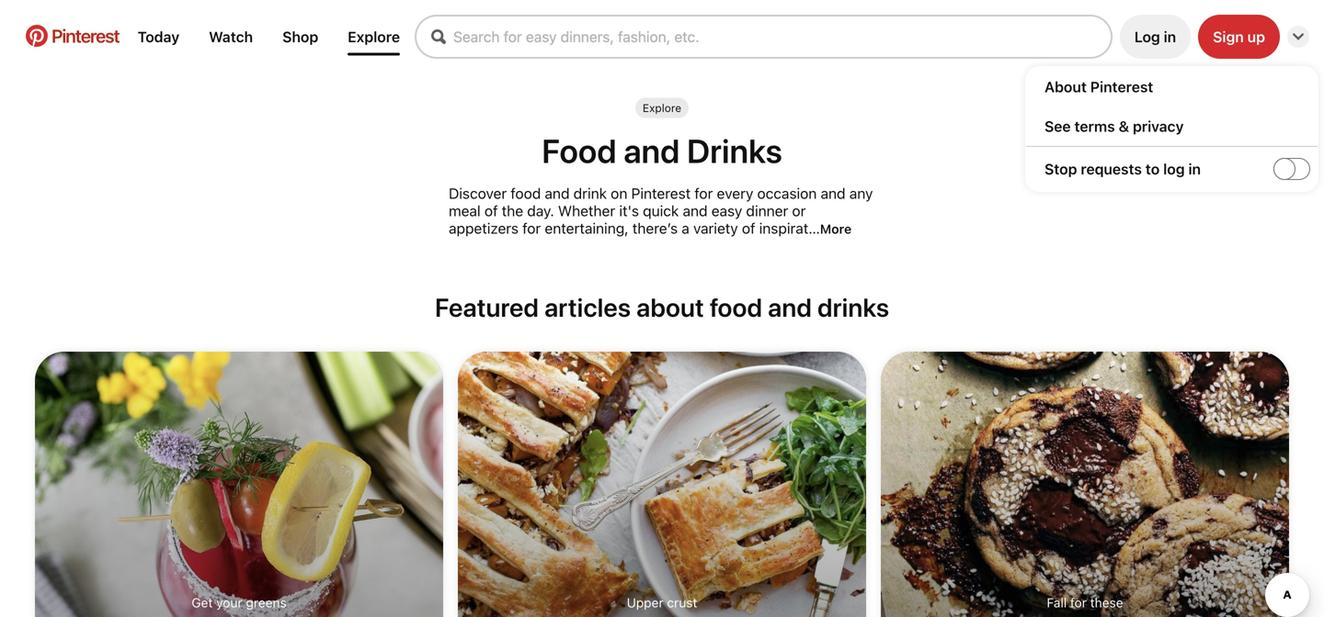 Task type: describe. For each thing, give the bounding box(es) containing it.
food inside discover food and drink on pinterest for every occasion and any meal of the day. whether it's quick and easy dinner or appetizers for entertaining, there's a variety of inspirat…
[[511, 185, 541, 202]]

get your greens
[[192, 596, 287, 611]]

shop link
[[275, 21, 326, 53]]

get your greens link
[[35, 352, 443, 618]]

the
[[502, 202, 523, 220]]

drinks
[[687, 131, 782, 170]]

these
[[1090, 596, 1123, 611]]

1 horizontal spatial for
[[695, 185, 713, 202]]

1 horizontal spatial of
[[742, 220, 755, 237]]

privacy
[[1133, 118, 1184, 135]]

drinks
[[817, 292, 889, 323]]

food
[[542, 131, 617, 170]]

or
[[792, 202, 806, 220]]

1 vertical spatial for
[[522, 220, 541, 237]]

today link
[[130, 21, 187, 53]]

0 horizontal spatial of
[[484, 202, 498, 220]]

&
[[1119, 118, 1129, 135]]

on
[[611, 185, 627, 202]]

discover food and drink on pinterest for every occasion and any meal of the day. whether it's quick and easy dinner or appetizers for entertaining, there's a variety of inspirat…
[[449, 185, 873, 237]]

fall
[[1047, 596, 1067, 611]]

fall for these link
[[881, 352, 1289, 618]]

there's
[[632, 220, 678, 237]]

pinterest inside discover food and drink on pinterest for every occasion and any meal of the day. whether it's quick and easy dinner or appetizers for entertaining, there's a variety of inspirat…
[[631, 185, 691, 202]]

about
[[1045, 78, 1087, 96]]

about pinterest
[[1045, 78, 1153, 96]]

food and drinks
[[542, 131, 782, 170]]

sign up button
[[1198, 15, 1280, 59]]

watch link
[[202, 21, 260, 53]]

quick
[[643, 202, 679, 220]]

shop
[[282, 28, 318, 46]]

and up on
[[624, 131, 680, 170]]

today
[[138, 28, 179, 46]]

drink
[[573, 185, 607, 202]]

upper crust
[[627, 596, 697, 611]]

pinterest link
[[15, 25, 130, 47]]

meal
[[449, 202, 481, 220]]

about
[[636, 292, 704, 323]]

in inside button
[[1164, 28, 1176, 46]]

appetizers
[[449, 220, 519, 237]]

requests
[[1081, 160, 1142, 178]]

stop
[[1045, 160, 1077, 178]]

log
[[1134, 28, 1160, 46]]

inspirat…
[[759, 220, 820, 237]]

and left drink
[[545, 185, 570, 202]]

see terms & privacy
[[1045, 118, 1184, 135]]

whether
[[558, 202, 615, 220]]

entertaining,
[[545, 220, 629, 237]]



Task type: vqa. For each thing, say whether or not it's contained in the screenshot.
shown within Sharing Info With Partners: Allow Pinterest To Share Your Information And Pinterest Activity With Partners To Improve The Third-Party Ads You'Re Shown On Pinterest.
no



Task type: locate. For each thing, give the bounding box(es) containing it.
variety
[[693, 220, 738, 237]]

and left easy
[[683, 202, 708, 220]]

0 vertical spatial in
[[1164, 28, 1176, 46]]

and
[[624, 131, 680, 170], [545, 185, 570, 202], [821, 185, 846, 202], [683, 202, 708, 220], [768, 292, 812, 323]]

for
[[695, 185, 713, 202], [522, 220, 541, 237], [1070, 596, 1087, 611]]

explore left "search" image
[[348, 28, 400, 46]]

sign
[[1213, 28, 1244, 46]]

explore link left "search" image
[[340, 21, 407, 53]]

fall for these
[[1047, 596, 1123, 611]]

pinterest up there's
[[631, 185, 691, 202]]

explore
[[348, 28, 400, 46], [643, 101, 681, 114]]

about pinterest link
[[1045, 78, 1318, 96]]

0 vertical spatial food
[[511, 185, 541, 202]]

search image
[[431, 29, 446, 44]]

0 horizontal spatial for
[[522, 220, 541, 237]]

sign up
[[1213, 28, 1265, 46]]

discover
[[449, 185, 507, 202]]

dinner
[[746, 202, 788, 220]]

more button
[[820, 222, 852, 237]]

1 vertical spatial food
[[710, 292, 762, 323]]

explore link up food and drinks
[[643, 101, 681, 114]]

explore for the topmost explore link
[[348, 28, 400, 46]]

upper
[[627, 596, 664, 611]]

articles
[[544, 292, 631, 323]]

1 horizontal spatial explore link
[[643, 101, 681, 114]]

0 vertical spatial pinterest
[[51, 25, 119, 46]]

and left drinks at the right of the page
[[768, 292, 812, 323]]

of left the
[[484, 202, 498, 220]]

for left every
[[695, 185, 713, 202]]

explore for the bottommost explore link
[[643, 101, 681, 114]]

log in
[[1134, 28, 1176, 46]]

1 vertical spatial in
[[1188, 160, 1201, 178]]

easy
[[711, 202, 742, 220]]

1 vertical spatial explore
[[643, 101, 681, 114]]

for right fall
[[1070, 596, 1087, 611]]

0 horizontal spatial explore link
[[340, 21, 407, 53]]

terms
[[1074, 118, 1115, 135]]

it's
[[619, 202, 639, 220]]

log
[[1163, 160, 1185, 178]]

your
[[216, 596, 242, 611]]

featured articles about food and drinks
[[435, 292, 889, 323]]

in
[[1164, 28, 1176, 46], [1188, 160, 1201, 178]]

see
[[1045, 118, 1071, 135]]

crust
[[667, 596, 697, 611]]

pinterest up &
[[1090, 78, 1153, 96]]

stop requests to log in
[[1045, 160, 1201, 178]]

pinterest
[[51, 25, 119, 46], [1090, 78, 1153, 96], [631, 185, 691, 202]]

2 vertical spatial for
[[1070, 596, 1087, 611]]

1 horizontal spatial pinterest
[[631, 185, 691, 202]]

for right appetizers
[[522, 220, 541, 237]]

1 vertical spatial explore link
[[643, 101, 681, 114]]

more
[[820, 222, 852, 237]]

occasion
[[757, 185, 817, 202]]

of right variety
[[742, 220, 755, 237]]

see terms & privacy link
[[1045, 118, 1318, 135]]

1 vertical spatial pinterest
[[1090, 78, 1153, 96]]

1 horizontal spatial food
[[710, 292, 762, 323]]

any
[[849, 185, 873, 202]]

upper crust link
[[458, 352, 866, 618]]

every
[[717, 185, 753, 202]]

watch
[[209, 28, 253, 46]]

0 vertical spatial for
[[695, 185, 713, 202]]

1 horizontal spatial in
[[1188, 160, 1201, 178]]

food
[[511, 185, 541, 202], [710, 292, 762, 323]]

0 vertical spatial explore
[[348, 28, 400, 46]]

0 horizontal spatial pinterest
[[51, 25, 119, 46]]

greens
[[246, 596, 287, 611]]

a
[[682, 220, 689, 237]]

featured
[[435, 292, 539, 323]]

to
[[1146, 160, 1160, 178]]

explore up food and drinks
[[643, 101, 681, 114]]

food right discover
[[511, 185, 541, 202]]

0 horizontal spatial in
[[1164, 28, 1176, 46]]

2 horizontal spatial pinterest
[[1090, 78, 1153, 96]]

pinterest right pinterest image
[[51, 25, 119, 46]]

0 vertical spatial explore link
[[340, 21, 407, 53]]

and left any
[[821, 185, 846, 202]]

1 horizontal spatial explore
[[643, 101, 681, 114]]

log in button
[[1120, 15, 1191, 59]]

0 horizontal spatial explore
[[348, 28, 400, 46]]

explore link
[[340, 21, 407, 53], [643, 101, 681, 114]]

up
[[1247, 28, 1265, 46]]

food right about
[[710, 292, 762, 323]]

pinterest image
[[26, 25, 48, 47]]

get
[[192, 596, 213, 611]]

2 horizontal spatial for
[[1070, 596, 1087, 611]]

of
[[484, 202, 498, 220], [742, 220, 755, 237]]

pinterest inside button
[[51, 25, 119, 46]]

Search text field
[[453, 28, 1111, 46]]

day.
[[527, 202, 554, 220]]

0 horizontal spatial food
[[511, 185, 541, 202]]

pinterest button
[[15, 25, 130, 49]]

2 vertical spatial pinterest
[[631, 185, 691, 202]]



